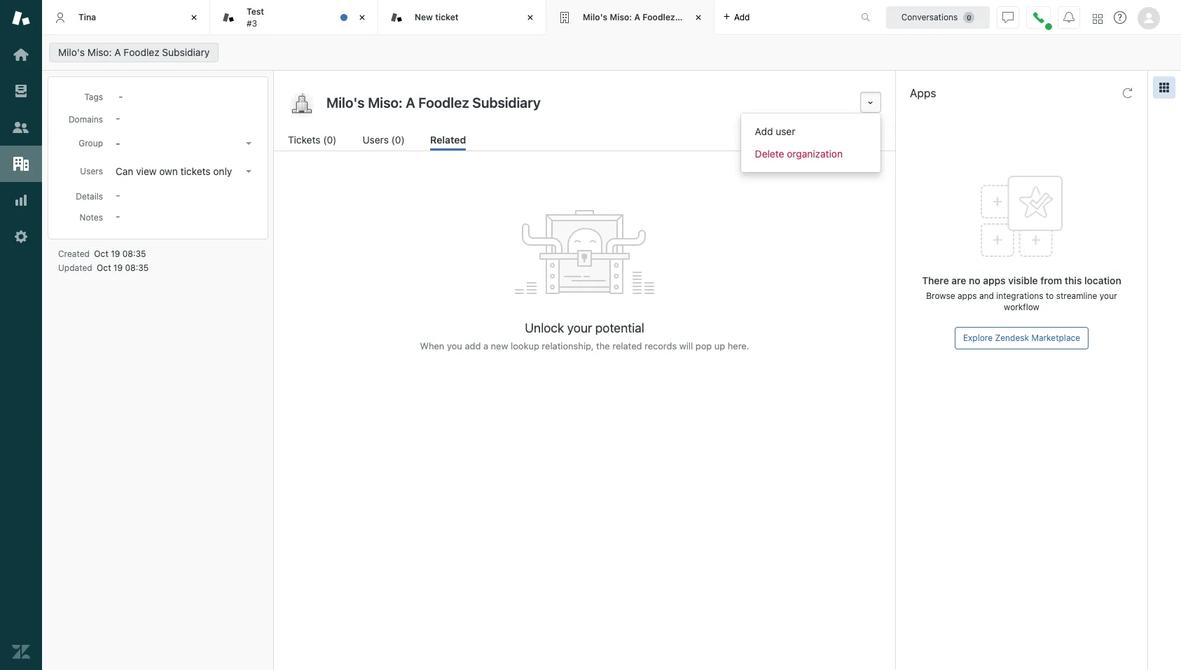 Task type: vqa. For each thing, say whether or not it's contained in the screenshot.
ANY
no



Task type: locate. For each thing, give the bounding box(es) containing it.
related
[[430, 134, 466, 146]]

miso: up secondary element on the top of page
[[610, 12, 632, 22]]

a
[[634, 12, 640, 22], [114, 46, 121, 58]]

your up relationship,
[[567, 321, 592, 336]]

1 (0) from the left
[[323, 134, 337, 146]]

unlock your potential when you add a new lookup relationship, the related records will pop up here.
[[420, 321, 749, 352]]

test
[[247, 6, 264, 17]]

tab containing test
[[210, 0, 378, 35]]

1 vertical spatial milo's miso: a foodlez subsidiary
[[58, 46, 210, 58]]

1 horizontal spatial a
[[634, 12, 640, 22]]

created oct 19 08:35 updated oct 19 08:35
[[58, 249, 149, 273]]

close image inside the "tina" tab
[[187, 11, 201, 25]]

1 horizontal spatial (0)
[[391, 134, 405, 146]]

1 horizontal spatial milo's miso: a foodlez subsidiary
[[583, 12, 721, 22]]

- button
[[111, 134, 257, 153]]

close image inside new ticket tab
[[523, 11, 537, 25]]

1 vertical spatial oct
[[97, 263, 111, 273]]

visible
[[1008, 275, 1038, 287]]

1 vertical spatial users
[[80, 166, 103, 177]]

foodlez
[[643, 12, 675, 22], [124, 46, 159, 58]]

1 vertical spatial your
[[567, 321, 592, 336]]

0 vertical spatial milo's
[[583, 12, 608, 22]]

tickets
[[181, 165, 211, 177]]

are
[[952, 275, 966, 287]]

2 (0) from the left
[[391, 134, 405, 146]]

up
[[715, 341, 725, 352]]

related
[[613, 341, 642, 352]]

0 vertical spatial subsidiary
[[677, 12, 721, 22]]

0 vertical spatial 08:35
[[122, 249, 146, 259]]

0 vertical spatial a
[[634, 12, 640, 22]]

1 horizontal spatial close image
[[692, 11, 706, 25]]

(0) left related
[[391, 134, 405, 146]]

users up details
[[80, 166, 103, 177]]

only
[[213, 165, 232, 177]]

your
[[1100, 291, 1117, 301], [567, 321, 592, 336]]

delete
[[755, 148, 784, 160]]

0 horizontal spatial apps
[[958, 291, 977, 301]]

1 horizontal spatial close image
[[355, 11, 369, 25]]

users (0) link
[[363, 132, 407, 151]]

0 vertical spatial miso:
[[610, 12, 632, 22]]

1 vertical spatial add
[[465, 341, 481, 352]]

tab
[[210, 0, 378, 35]]

tickets
[[288, 134, 321, 146]]

you
[[447, 341, 462, 352]]

(0) right tickets
[[323, 134, 337, 146]]

add
[[734, 12, 750, 22], [465, 341, 481, 352]]

1 vertical spatial subsidiary
[[162, 46, 210, 58]]

None text field
[[322, 92, 855, 113]]

updated
[[58, 263, 92, 273]]

oct right updated
[[97, 263, 111, 273]]

0 horizontal spatial close image
[[187, 11, 201, 25]]

apps down no
[[958, 291, 977, 301]]

milo's miso: a foodlez subsidiary
[[583, 12, 721, 22], [58, 46, 210, 58]]

explore
[[963, 333, 993, 343]]

tabs tab list
[[42, 0, 846, 35]]

ticket
[[435, 12, 459, 22]]

new ticket
[[415, 12, 459, 22]]

milo's miso: a foodlez subsidiary up secondary element on the top of page
[[583, 12, 721, 22]]

close image left 'new'
[[355, 11, 369, 25]]

2 close image from the left
[[692, 11, 706, 25]]

0 horizontal spatial subsidiary
[[162, 46, 210, 58]]

-
[[116, 137, 120, 149]]

19 right created
[[111, 249, 120, 259]]

0 vertical spatial users
[[363, 134, 389, 146]]

0 horizontal spatial miso:
[[87, 46, 112, 58]]

arrow down image
[[246, 142, 252, 145]]

organization
[[787, 148, 843, 160]]

organizations image
[[12, 155, 30, 173]]

foodlez down the "tina" tab
[[124, 46, 159, 58]]

can view own tickets only
[[116, 165, 232, 177]]

- field
[[113, 88, 257, 104]]

subsidiary
[[677, 12, 721, 22], [162, 46, 210, 58]]

notifications image
[[1064, 12, 1075, 23]]

tickets (0)
[[288, 134, 337, 146]]

tina tab
[[42, 0, 210, 35]]

close image
[[523, 11, 537, 25], [692, 11, 706, 25]]

miso: down 'tina'
[[87, 46, 112, 58]]

no
[[969, 275, 981, 287]]

zendesk products image
[[1093, 14, 1103, 23]]

0 horizontal spatial milo's
[[58, 46, 85, 58]]

0 vertical spatial milo's miso: a foodlez subsidiary
[[583, 12, 721, 22]]

apps up and
[[983, 275, 1006, 287]]

your inside unlock your potential when you add a new lookup relationship, the related records will pop up here.
[[567, 321, 592, 336]]

close image
[[187, 11, 201, 25], [355, 11, 369, 25]]

milo's
[[583, 12, 608, 22], [58, 46, 85, 58]]

lookup
[[511, 341, 539, 352]]

there
[[922, 275, 949, 287]]

0 horizontal spatial add
[[465, 341, 481, 352]]

apps image
[[1159, 82, 1170, 93]]

oct
[[94, 249, 108, 259], [97, 263, 111, 273]]

1 vertical spatial 19
[[113, 263, 123, 273]]

group
[[79, 138, 103, 149]]

add inside add popup button
[[734, 12, 750, 22]]

test #3
[[247, 6, 264, 28]]

users right tickets (0) link
[[363, 134, 389, 146]]

08:35 right updated
[[125, 263, 149, 273]]

a down the "tina" tab
[[114, 46, 121, 58]]

records
[[645, 341, 677, 352]]

1 horizontal spatial apps
[[983, 275, 1006, 287]]

0 horizontal spatial your
[[567, 321, 592, 336]]

close image left #3
[[187, 11, 201, 25]]

explore zendesk marketplace
[[963, 333, 1080, 343]]

new ticket tab
[[378, 0, 547, 35]]

0 vertical spatial add
[[734, 12, 750, 22]]

users
[[363, 134, 389, 146], [80, 166, 103, 177]]

1 close image from the left
[[523, 11, 537, 25]]

main element
[[0, 0, 42, 671]]

explore zendesk marketplace button
[[955, 327, 1089, 350]]

0 vertical spatial foodlez
[[643, 12, 675, 22]]

#3
[[247, 18, 257, 28]]

a up secondary element on the top of page
[[634, 12, 640, 22]]

1 horizontal spatial subsidiary
[[677, 12, 721, 22]]

1 horizontal spatial your
[[1100, 291, 1117, 301]]

0 horizontal spatial users
[[80, 166, 103, 177]]

1 vertical spatial foodlez
[[124, 46, 159, 58]]

can
[[116, 165, 133, 177]]

1 horizontal spatial add
[[734, 12, 750, 22]]

0 horizontal spatial milo's miso: a foodlez subsidiary
[[58, 46, 210, 58]]

customers image
[[12, 118, 30, 137]]

1 close image from the left
[[187, 11, 201, 25]]

0 horizontal spatial a
[[114, 46, 121, 58]]

new
[[415, 12, 433, 22]]

1 vertical spatial milo's
[[58, 46, 85, 58]]

1 horizontal spatial foodlez
[[643, 12, 675, 22]]

milo's inside tab
[[583, 12, 608, 22]]

close image inside milo's miso: a foodlez subsidiary tab
[[692, 11, 706, 25]]

oct right created
[[94, 249, 108, 259]]

close image for new ticket
[[523, 11, 537, 25]]

milo's up secondary element on the top of page
[[583, 12, 608, 22]]

19 right updated
[[113, 263, 123, 273]]

19
[[111, 249, 120, 259], [113, 263, 123, 273]]

apps
[[983, 275, 1006, 287], [958, 291, 977, 301]]

08:35
[[122, 249, 146, 259], [125, 263, 149, 273]]

workflow
[[1004, 302, 1040, 312]]

0 horizontal spatial (0)
[[323, 134, 337, 146]]

add button
[[715, 0, 758, 34]]

1 horizontal spatial milo's
[[583, 12, 608, 22]]

1 vertical spatial miso:
[[87, 46, 112, 58]]

0 vertical spatial your
[[1100, 291, 1117, 301]]

miso:
[[610, 12, 632, 22], [87, 46, 112, 58]]

foodlez up secondary element on the top of page
[[643, 12, 675, 22]]

milo's down 'tina'
[[58, 46, 85, 58]]

milo's miso: a foodlez subsidiary down the "tina" tab
[[58, 46, 210, 58]]

your down the location
[[1100, 291, 1117, 301]]

1 horizontal spatial miso:
[[610, 12, 632, 22]]

location
[[1085, 275, 1122, 287]]

0 horizontal spatial close image
[[523, 11, 537, 25]]

close image for milo's miso: a foodlez subsidiary
[[692, 11, 706, 25]]

1 horizontal spatial users
[[363, 134, 389, 146]]

08:35 right created
[[122, 249, 146, 259]]

(0)
[[323, 134, 337, 146], [391, 134, 405, 146]]

0 horizontal spatial foodlez
[[124, 46, 159, 58]]



Task type: describe. For each thing, give the bounding box(es) containing it.
foodlez inside tab
[[643, 12, 675, 22]]

subsidiary inside tab
[[677, 12, 721, 22]]

browse
[[926, 291, 955, 301]]

0 vertical spatial oct
[[94, 249, 108, 259]]

arrow down image
[[246, 170, 252, 173]]

notes
[[80, 212, 103, 223]]

icon_org image
[[288, 92, 316, 120]]

reporting image
[[12, 191, 30, 209]]

add user link
[[741, 121, 881, 143]]

miso: inside tab
[[610, 12, 632, 22]]

from
[[1041, 275, 1062, 287]]

views image
[[12, 82, 30, 100]]

related link
[[430, 132, 466, 151]]

delete organization
[[755, 148, 843, 160]]

your inside the there are no apps visible from this location browse apps and integrations to streamline your workflow
[[1100, 291, 1117, 301]]

1 vertical spatial apps
[[958, 291, 977, 301]]

0 vertical spatial apps
[[983, 275, 1006, 287]]

users for users
[[80, 166, 103, 177]]

there are no apps visible from this location browse apps and integrations to streamline your workflow
[[922, 275, 1122, 312]]

tags
[[84, 92, 103, 102]]

delete organization link
[[741, 143, 881, 165]]

foodlez inside secondary element
[[124, 46, 159, 58]]

users (0)
[[363, 134, 405, 146]]

secondary element
[[42, 39, 1181, 67]]

0 vertical spatial 19
[[111, 249, 120, 259]]

milo's miso: a foodlez subsidiary inside secondary element
[[58, 46, 210, 58]]

milo's miso: a foodlez subsidiary inside tab
[[583, 12, 721, 22]]

users for users (0)
[[363, 134, 389, 146]]

zendesk image
[[12, 643, 30, 661]]

zendesk support image
[[12, 9, 30, 27]]

marketplace
[[1032, 333, 1080, 343]]

milo's inside secondary element
[[58, 46, 85, 58]]

the
[[596, 341, 610, 352]]

when
[[420, 341, 445, 352]]

subsidiary inside secondary element
[[162, 46, 210, 58]]

to
[[1046, 291, 1054, 301]]

created
[[58, 249, 90, 259]]

a inside tab
[[634, 12, 640, 22]]

view
[[136, 165, 157, 177]]

2 close image from the left
[[355, 11, 369, 25]]

this
[[1065, 275, 1082, 287]]

add
[[755, 125, 773, 137]]

details
[[76, 191, 103, 202]]

zendesk
[[995, 333, 1029, 343]]

add inside unlock your potential when you add a new lookup relationship, the related records will pop up here.
[[465, 341, 481, 352]]

conversations button
[[886, 6, 990, 28]]

potential
[[595, 321, 644, 336]]

will
[[679, 341, 693, 352]]

admin image
[[12, 228, 30, 246]]

conversations
[[902, 12, 958, 22]]

a
[[483, 341, 488, 352]]

milo's miso: a foodlez subsidiary tab
[[547, 0, 721, 35]]

can view own tickets only button
[[111, 162, 257, 181]]

streamline
[[1056, 291, 1098, 301]]

here.
[[728, 341, 749, 352]]

apps
[[910, 87, 936, 99]]

tickets (0) link
[[288, 132, 339, 151]]

milo's miso: a foodlez subsidiary link
[[49, 43, 219, 62]]

1 vertical spatial a
[[114, 46, 121, 58]]

get help image
[[1114, 11, 1127, 24]]

own
[[159, 165, 178, 177]]

pop
[[696, 341, 712, 352]]

new
[[491, 341, 508, 352]]

unlock
[[525, 321, 564, 336]]

1 vertical spatial 08:35
[[125, 263, 149, 273]]

relationship,
[[542, 341, 594, 352]]

(0) for users (0)
[[391, 134, 405, 146]]

add user
[[755, 125, 796, 137]]

tina
[[78, 12, 96, 22]]

integrations
[[997, 291, 1044, 301]]

(0) for tickets (0)
[[323, 134, 337, 146]]

button displays agent's chat status as invisible. image
[[1003, 12, 1014, 23]]

miso: inside secondary element
[[87, 46, 112, 58]]

domains
[[69, 114, 103, 125]]

user
[[776, 125, 796, 137]]

and
[[979, 291, 994, 301]]

get started image
[[12, 46, 30, 64]]



